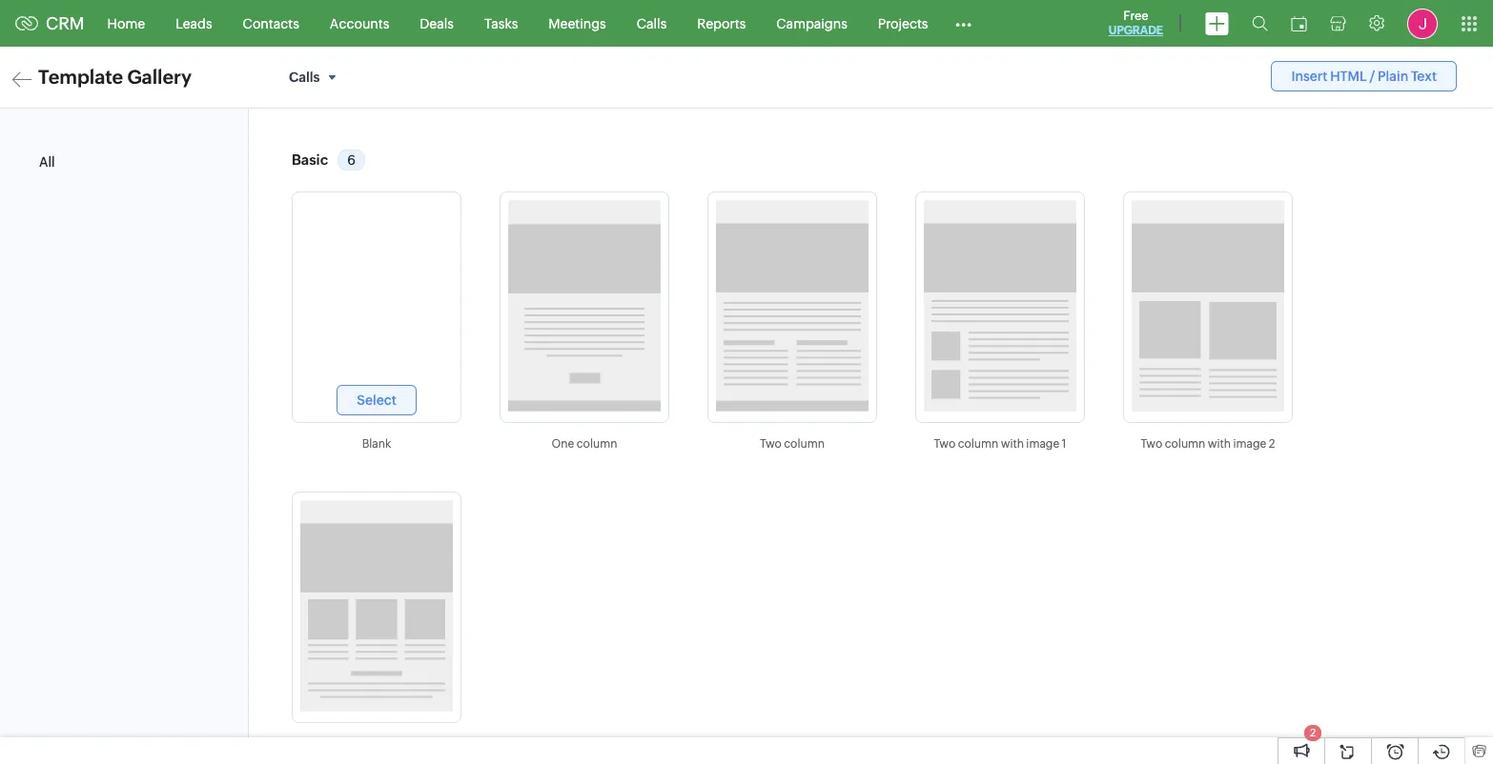 Task type: locate. For each thing, give the bounding box(es) containing it.
1 column from the left
[[577, 438, 617, 451]]

6
[[347, 153, 356, 168]]

contacts link
[[228, 0, 315, 46]]

with
[[1001, 438, 1024, 451], [1208, 438, 1231, 451]]

0 horizontal spatial two
[[760, 438, 782, 451]]

3 column from the left
[[958, 438, 999, 451]]

with for 2
[[1208, 438, 1231, 451]]

deals
[[420, 16, 454, 31]]

column for two column with image 1
[[958, 438, 999, 451]]

1 vertical spatial 2
[[1310, 728, 1316, 739]]

calls inside 'field'
[[289, 70, 320, 85]]

html
[[1331, 69, 1367, 84]]

blank
[[362, 438, 391, 451]]

2 column from the left
[[784, 438, 825, 451]]

campaigns
[[777, 16, 848, 31]]

1 with from the left
[[1001, 438, 1024, 451]]

2 with from the left
[[1208, 438, 1231, 451]]

4 column from the left
[[1165, 438, 1206, 451]]

0 horizontal spatial image
[[1027, 438, 1060, 451]]

0 horizontal spatial with
[[1001, 438, 1024, 451]]

calls left reports link
[[637, 16, 667, 31]]

gallery
[[127, 66, 192, 88]]

not loaded image for two column with image 1
[[924, 200, 1077, 412]]

calls link
[[622, 0, 682, 46]]

1 horizontal spatial two
[[934, 438, 956, 451]]

1 horizontal spatial with
[[1208, 438, 1231, 451]]

1 image from the left
[[1027, 438, 1060, 451]]

None button
[[337, 385, 417, 416]]

one
[[552, 438, 574, 451]]

two column
[[760, 438, 825, 451]]

two
[[760, 438, 782, 451], [934, 438, 956, 451], [1141, 438, 1163, 451]]

/
[[1370, 69, 1376, 84]]

profile element
[[1396, 0, 1450, 46]]

home
[[107, 16, 145, 31]]

not loaded image
[[300, 200, 453, 412], [508, 200, 661, 412], [716, 200, 869, 412], [924, 200, 1077, 412], [1132, 200, 1285, 412], [300, 501, 453, 713]]

template
[[38, 66, 123, 88]]

image
[[1027, 438, 1060, 451], [1234, 438, 1267, 451]]

2
[[1269, 438, 1276, 451], [1310, 728, 1316, 739]]

column for two column
[[784, 438, 825, 451]]

0 horizontal spatial calls
[[289, 70, 320, 85]]

column
[[577, 438, 617, 451], [784, 438, 825, 451], [958, 438, 999, 451], [1165, 438, 1206, 451]]

1 vertical spatial calls
[[289, 70, 320, 85]]

home link
[[92, 0, 160, 46]]

image for 2
[[1234, 438, 1267, 451]]

0 vertical spatial calls
[[637, 16, 667, 31]]

calls
[[637, 16, 667, 31], [289, 70, 320, 85]]

all
[[39, 155, 55, 170]]

not loaded image for blank
[[300, 200, 453, 412]]

leads
[[176, 16, 212, 31]]

column for two column with image 2
[[1165, 438, 1206, 451]]

2 two from the left
[[934, 438, 956, 451]]

1 horizontal spatial image
[[1234, 438, 1267, 451]]

0 horizontal spatial 2
[[1269, 438, 1276, 451]]

2 horizontal spatial two
[[1141, 438, 1163, 451]]

2 image from the left
[[1234, 438, 1267, 451]]

text
[[1412, 69, 1437, 84]]

1 two from the left
[[760, 438, 782, 451]]

accounts
[[330, 16, 389, 31]]

3 two from the left
[[1141, 438, 1163, 451]]

template gallery
[[38, 66, 192, 88]]

1
[[1062, 438, 1067, 451]]

calls down contacts link
[[289, 70, 320, 85]]

two column with image 1
[[934, 438, 1067, 451]]

1 horizontal spatial 2
[[1310, 728, 1316, 739]]

reports link
[[682, 0, 761, 46]]

with for 1
[[1001, 438, 1024, 451]]

1 horizontal spatial calls
[[637, 16, 667, 31]]

upgrade
[[1109, 24, 1164, 37]]

calls for calls 'field'
[[289, 70, 320, 85]]

calls for calls link at the left top of the page
[[637, 16, 667, 31]]



Task type: describe. For each thing, give the bounding box(es) containing it.
basic
[[292, 152, 328, 168]]

column for one column
[[577, 438, 617, 451]]

free
[[1124, 9, 1149, 23]]

meetings
[[549, 16, 606, 31]]

search image
[[1252, 15, 1268, 31]]

Other Modules field
[[944, 8, 985, 39]]

create menu image
[[1206, 12, 1229, 35]]

campaigns link
[[761, 0, 863, 46]]

contacts
[[243, 16, 299, 31]]

not loaded image for two column
[[716, 200, 869, 412]]

plain
[[1378, 69, 1409, 84]]

reports
[[697, 16, 746, 31]]

meetings link
[[533, 0, 622, 46]]

insert html / plain text
[[1292, 69, 1437, 84]]

create menu element
[[1194, 0, 1241, 46]]

insert
[[1292, 69, 1328, 84]]

profile image
[[1408, 8, 1438, 39]]

two for two column
[[760, 438, 782, 451]]

Calls field
[[281, 61, 350, 94]]

crm link
[[15, 13, 84, 33]]

leads link
[[160, 0, 228, 46]]

tasks
[[484, 16, 518, 31]]

projects
[[878, 16, 928, 31]]

image for 1
[[1027, 438, 1060, 451]]

search element
[[1241, 0, 1280, 47]]

one column
[[552, 438, 617, 451]]

tasks link
[[469, 0, 533, 46]]

not loaded image for one column
[[508, 200, 661, 412]]

calendar image
[[1291, 16, 1308, 31]]

crm
[[46, 13, 84, 33]]

two for two column with image 1
[[934, 438, 956, 451]]

free upgrade
[[1109, 9, 1164, 37]]

two for two column with image 2
[[1141, 438, 1163, 451]]

insert html / plain text link
[[1272, 61, 1457, 92]]

deals link
[[405, 0, 469, 46]]

two column with image 2
[[1141, 438, 1276, 451]]

accounts link
[[315, 0, 405, 46]]

0 vertical spatial 2
[[1269, 438, 1276, 451]]

projects link
[[863, 0, 944, 46]]

not loaded image for two column with image 2
[[1132, 200, 1285, 412]]



Task type: vqa. For each thing, say whether or not it's contained in the screenshot.
Two Column
yes



